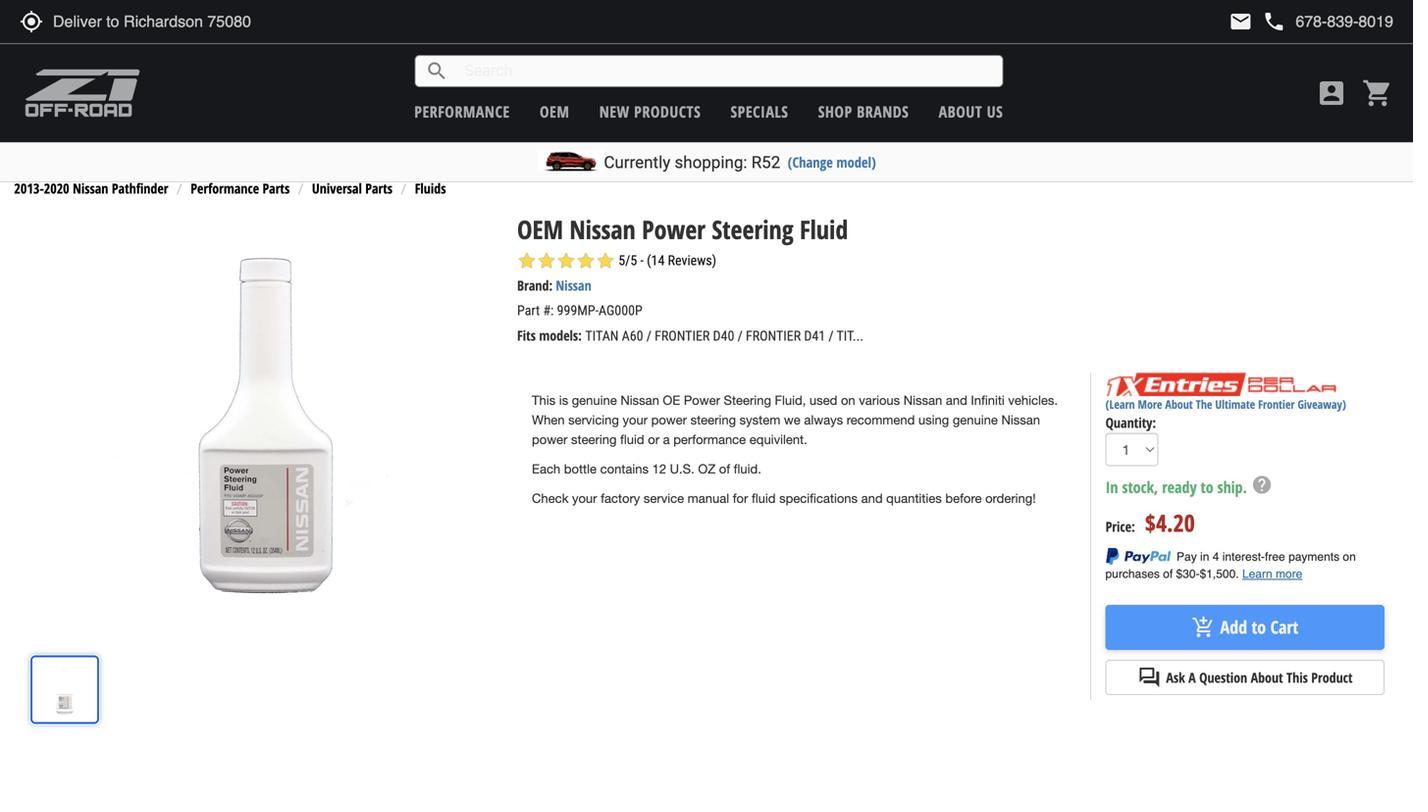 Task type: locate. For each thing, give the bounding box(es) containing it.
0 horizontal spatial steering
[[571, 433, 617, 448]]

oem inside oem nissan power steering fluid star star star star star 5/5 - (14 reviews) brand: nissan part #: 999mp-ag000p fits models: titan a60 / frontier d40 / frontier d41 / tit...
[[517, 212, 563, 247]]

using
[[919, 413, 949, 428]]

power inside oem nissan power steering fluid star star star star star 5/5 - (14 reviews) brand: nissan part #: 999mp-ag000p fits models: titan a60 / frontier d40 / frontier d41 / tit...
[[642, 212, 706, 247]]

power up 5/5 -
[[642, 212, 706, 247]]

2 frontier from the left
[[746, 328, 801, 345]]

0 vertical spatial power
[[642, 212, 706, 247]]

genuine up servicing
[[572, 393, 617, 408]]

ask
[[1166, 669, 1185, 687]]

0 horizontal spatial performance
[[414, 101, 510, 122]]

1 horizontal spatial power
[[651, 413, 687, 428]]

various
[[859, 393, 900, 408]]

oem for oem
[[540, 101, 570, 122]]

1 vertical spatial oem
[[517, 212, 563, 247]]

2 vertical spatial about
[[1251, 669, 1283, 687]]

search
[[425, 59, 449, 83]]

1 vertical spatial steering
[[724, 393, 771, 408]]

power right oe
[[684, 393, 720, 408]]

quantities
[[886, 491, 942, 507]]

d41
[[804, 328, 826, 345]]

0 vertical spatial to
[[1201, 477, 1214, 498]]

1 horizontal spatial this
[[1287, 669, 1308, 687]]

3 / from the left
[[829, 328, 834, 345]]

we
[[784, 413, 801, 428]]

titan
[[585, 328, 619, 345]]

in
[[1106, 477, 1118, 498]]

steering
[[690, 413, 736, 428], [571, 433, 617, 448]]

nissan up 999mp-
[[556, 276, 591, 295]]

star
[[517, 251, 537, 271], [537, 251, 556, 271], [556, 251, 576, 271], [576, 251, 596, 271], [596, 251, 615, 271]]

2 horizontal spatial /
[[829, 328, 834, 345]]

999mp-
[[557, 303, 599, 319]]

0 horizontal spatial /
[[647, 328, 652, 345]]

fits
[[517, 326, 536, 345]]

1 vertical spatial your
[[572, 491, 597, 507]]

1 horizontal spatial genuine
[[953, 413, 998, 428]]

r52
[[751, 153, 780, 172]]

specifications
[[779, 491, 858, 507]]

/ right d40
[[738, 328, 743, 345]]

steering inside oem nissan power steering fluid star star star star star 5/5 - (14 reviews) brand: nissan part #: 999mp-ag000p fits models: titan a60 / frontier d40 / frontier d41 / tit...
[[712, 212, 794, 247]]

phone link
[[1262, 10, 1394, 33]]

1 horizontal spatial to
[[1252, 616, 1266, 640]]

is
[[559, 393, 568, 408]]

nissan left oe
[[621, 393, 659, 408]]

nissan
[[73, 179, 108, 198], [570, 212, 636, 247], [556, 276, 591, 295], [621, 393, 659, 408], [904, 393, 942, 408], [1001, 413, 1040, 428]]

oem left new
[[540, 101, 570, 122]]

stock,
[[1122, 477, 1158, 498]]

about inside question_answer ask a question about this product
[[1251, 669, 1283, 687]]

0 horizontal spatial parts
[[262, 179, 290, 198]]

manual
[[688, 491, 729, 507]]

ultimate
[[1215, 397, 1255, 413]]

2 / from the left
[[738, 328, 743, 345]]

1 horizontal spatial performance
[[673, 433, 746, 448]]

bottle
[[564, 462, 597, 477]]

about right 'question'
[[1251, 669, 1283, 687]]

$4.20
[[1145, 508, 1195, 539]]

brands
[[857, 101, 909, 122]]

to left ship.
[[1201, 477, 1214, 498]]

/ right d41
[[829, 328, 834, 345]]

1 vertical spatial genuine
[[953, 413, 998, 428]]

power down the when
[[532, 433, 568, 448]]

4 star from the left
[[576, 251, 596, 271]]

this inside this is genuine nissan oe power steering fluid, used on various nissan and infiniti vehicles. when servicing your power steering system we always recommend using genuine nissan power steering fluid or a performance equivilent.
[[532, 393, 556, 408]]

0 vertical spatial this
[[532, 393, 556, 408]]

0 horizontal spatial power
[[532, 433, 568, 448]]

1 star from the left
[[517, 251, 537, 271]]

to inside in stock, ready to ship. help
[[1201, 477, 1214, 498]]

your inside this is genuine nissan oe power steering fluid, used on various nissan and infiniti vehicles. when servicing your power steering system we always recommend using genuine nissan power steering fluid or a performance equivilent.
[[623, 413, 648, 428]]

shop brands
[[818, 101, 909, 122]]

specials
[[731, 101, 788, 122]]

ordering!
[[985, 491, 1036, 507]]

power
[[642, 212, 706, 247], [684, 393, 720, 408]]

0 horizontal spatial your
[[572, 491, 597, 507]]

about left us at the top right of page
[[939, 101, 983, 122]]

performance up oz
[[673, 433, 746, 448]]

fluid
[[620, 433, 644, 448], [752, 491, 776, 507]]

part
[[517, 303, 540, 319]]

performance
[[191, 179, 259, 198]]

infiniti
[[971, 393, 1005, 408]]

performance link
[[414, 101, 510, 122]]

0 vertical spatial oem
[[540, 101, 570, 122]]

frontier left d41
[[746, 328, 801, 345]]

factory
[[601, 491, 640, 507]]

fluids
[[415, 179, 446, 198]]

2 parts from the left
[[365, 179, 393, 198]]

0 horizontal spatial about
[[939, 101, 983, 122]]

2013-2020 nissan pathfinder
[[14, 179, 168, 198]]

a
[[1189, 669, 1196, 687]]

universal parts link
[[312, 179, 393, 198]]

oem for oem nissan power steering fluid star star star star star 5/5 - (14 reviews) brand: nissan part #: 999mp-ag000p fits models: titan a60 / frontier d40 / frontier d41 / tit...
[[517, 212, 563, 247]]

0 horizontal spatial to
[[1201, 477, 1214, 498]]

1 vertical spatial power
[[532, 433, 568, 448]]

this left is
[[532, 393, 556, 408]]

genuine down infiniti
[[953, 413, 998, 428]]

1 vertical spatial steering
[[571, 433, 617, 448]]

fluid left or
[[620, 433, 644, 448]]

products
[[634, 101, 701, 122]]

phone
[[1262, 10, 1286, 33]]

1 horizontal spatial /
[[738, 328, 743, 345]]

(learn more about the ultimate frontier giveaway)
[[1106, 397, 1346, 413]]

shop
[[818, 101, 852, 122]]

your right servicing
[[623, 413, 648, 428]]

1 vertical spatial performance
[[673, 433, 746, 448]]

before
[[945, 491, 982, 507]]

more
[[1138, 397, 1162, 413]]

parts right the universal
[[365, 179, 393, 198]]

0 vertical spatial fluid
[[620, 433, 644, 448]]

to
[[1201, 477, 1214, 498], [1252, 616, 1266, 640]]

12
[[652, 462, 666, 477]]

and inside this is genuine nissan oe power steering fluid, used on various nissan and infiniti vehicles. when servicing your power steering system we always recommend using genuine nissan power steering fluid or a performance equivilent.
[[946, 393, 967, 408]]

0 horizontal spatial genuine
[[572, 393, 617, 408]]

fluids link
[[415, 179, 446, 198]]

1 horizontal spatial fluid
[[752, 491, 776, 507]]

your down bottle
[[572, 491, 597, 507]]

1 vertical spatial this
[[1287, 669, 1308, 687]]

0 vertical spatial steering
[[712, 212, 794, 247]]

1 horizontal spatial your
[[623, 413, 648, 428]]

parts
[[262, 179, 290, 198], [365, 179, 393, 198]]

1 vertical spatial fluid
[[752, 491, 776, 507]]

steering down currently shopping: r52 (change model)
[[712, 212, 794, 247]]

1 horizontal spatial frontier
[[746, 328, 801, 345]]

price:
[[1106, 518, 1135, 537]]

steering left system
[[690, 413, 736, 428]]

steering up system
[[724, 393, 771, 408]]

0 horizontal spatial and
[[861, 491, 883, 507]]

to right add
[[1252, 616, 1266, 640]]

check
[[532, 491, 569, 507]]

0 horizontal spatial fluid
[[620, 433, 644, 448]]

0 vertical spatial steering
[[690, 413, 736, 428]]

0 vertical spatial your
[[623, 413, 648, 428]]

0 vertical spatial genuine
[[572, 393, 617, 408]]

brand:
[[517, 276, 553, 295]]

quantity:
[[1106, 414, 1156, 433]]

1 horizontal spatial and
[[946, 393, 967, 408]]

and up using
[[946, 393, 967, 408]]

account_box
[[1316, 78, 1347, 109]]

oem up brand:
[[517, 212, 563, 247]]

0 horizontal spatial this
[[532, 393, 556, 408]]

1 vertical spatial and
[[861, 491, 883, 507]]

/ right a60
[[647, 328, 652, 345]]

question
[[1199, 669, 1248, 687]]

1 horizontal spatial about
[[1165, 397, 1193, 413]]

1 parts from the left
[[262, 179, 290, 198]]

2 horizontal spatial about
[[1251, 669, 1283, 687]]

about left the
[[1165, 397, 1193, 413]]

performance down the search
[[414, 101, 510, 122]]

help
[[1251, 475, 1273, 496]]

this left product
[[1287, 669, 1308, 687]]

1 / from the left
[[647, 328, 652, 345]]

1 vertical spatial power
[[684, 393, 720, 408]]

new products
[[599, 101, 701, 122]]

0 horizontal spatial frontier
[[655, 328, 710, 345]]

and left quantities
[[861, 491, 883, 507]]

frontier left d40
[[655, 328, 710, 345]]

steering down servicing
[[571, 433, 617, 448]]

fluid right for
[[752, 491, 776, 507]]

oem link
[[540, 101, 570, 122]]

5/5 -
[[619, 253, 644, 269]]

power
[[651, 413, 687, 428], [532, 433, 568, 448]]

nissan link
[[556, 276, 591, 295]]

1 vertical spatial about
[[1165, 397, 1193, 413]]

and
[[946, 393, 967, 408], [861, 491, 883, 507]]

product
[[1311, 669, 1353, 687]]

performance
[[414, 101, 510, 122], [673, 433, 746, 448]]

fluid
[[800, 212, 848, 247]]

0 vertical spatial power
[[651, 413, 687, 428]]

shop brands link
[[818, 101, 909, 122]]

1 horizontal spatial parts
[[365, 179, 393, 198]]

2013-2020 nissan pathfinder link
[[14, 179, 168, 198]]

in stock, ready to ship. help
[[1106, 475, 1273, 498]]

0 vertical spatial and
[[946, 393, 967, 408]]

power down oe
[[651, 413, 687, 428]]

u.s.
[[670, 462, 695, 477]]

parts right performance
[[262, 179, 290, 198]]



Task type: vqa. For each thing, say whether or not it's contained in the screenshot.
(Change
yes



Task type: describe. For each thing, give the bounding box(es) containing it.
or
[[648, 433, 660, 448]]

fluid inside this is genuine nissan oe power steering fluid, used on various nissan and infiniti vehicles. when servicing your power steering system we always recommend using genuine nissan power steering fluid or a performance equivilent.
[[620, 433, 644, 448]]

shopping_cart
[[1362, 78, 1394, 109]]

steering inside this is genuine nissan oe power steering fluid, used on various nissan and infiniti vehicles. when servicing your power steering system we always recommend using genuine nissan power steering fluid or a performance equivilent.
[[724, 393, 771, 408]]

ready
[[1162, 477, 1197, 498]]

a
[[663, 433, 670, 448]]

2 star from the left
[[537, 251, 556, 271]]

d40
[[713, 328, 734, 345]]

nissan right 2020
[[73, 179, 108, 198]]

mail link
[[1229, 10, 1253, 33]]

system
[[740, 413, 781, 428]]

oem nissan power steering fluid star star star star star 5/5 - (14 reviews) brand: nissan part #: 999mp-ag000p fits models: titan a60 / frontier d40 / frontier d41 / tit...
[[517, 212, 864, 345]]

servicing
[[568, 413, 619, 428]]

each bottle contains 12 u.s. oz of fluid.
[[532, 462, 761, 477]]

2020
[[44, 179, 69, 198]]

5 star from the left
[[596, 251, 615, 271]]

this inside question_answer ask a question about this product
[[1287, 669, 1308, 687]]

price: $4.20
[[1106, 508, 1195, 539]]

the
[[1196, 397, 1212, 413]]

1 horizontal spatial steering
[[690, 413, 736, 428]]

shopping:
[[675, 153, 747, 172]]

my_location
[[20, 10, 43, 33]]

currently
[[604, 153, 671, 172]]

vehicles.
[[1008, 393, 1058, 408]]

(learn
[[1106, 397, 1135, 413]]

universal parts
[[312, 179, 393, 198]]

of
[[719, 462, 730, 477]]

question_answer
[[1138, 666, 1161, 690]]

giveaway)
[[1298, 397, 1346, 413]]

currently shopping: r52 (change model)
[[604, 153, 876, 172]]

performance parts
[[191, 179, 290, 198]]

pathfinder
[[112, 179, 168, 198]]

universal
[[312, 179, 362, 198]]

(change
[[788, 153, 833, 172]]

equivilent.
[[750, 433, 807, 448]]

ship.
[[1218, 477, 1247, 498]]

add
[[1220, 616, 1247, 640]]

recommend
[[847, 413, 915, 428]]

new
[[599, 101, 630, 122]]

nissan up 5/5 -
[[570, 212, 636, 247]]

account_box link
[[1311, 78, 1352, 109]]

new products link
[[599, 101, 701, 122]]

(learn more about the ultimate frontier giveaway) link
[[1106, 397, 1346, 413]]

about us link
[[939, 101, 1003, 122]]

z1 motorsports logo image
[[25, 69, 141, 118]]

cart
[[1271, 616, 1299, 640]]

performance parts link
[[191, 179, 290, 198]]

add_shopping_cart
[[1192, 616, 1216, 640]]

specials link
[[731, 101, 788, 122]]

this is genuine nissan oe power steering fluid, used on various nissan and infiniti vehicles. when servicing your power steering system we always recommend using genuine nissan power steering fluid or a performance equivilent.
[[532, 393, 1058, 448]]

power inside this is genuine nissan oe power steering fluid, used on various nissan and infiniti vehicles. when servicing your power steering system we always recommend using genuine nissan power steering fluid or a performance equivilent.
[[684, 393, 720, 408]]

always
[[804, 413, 843, 428]]

parts for performance parts
[[262, 179, 290, 198]]

1 vertical spatial to
[[1252, 616, 1266, 640]]

performance inside this is genuine nissan oe power steering fluid, used on various nissan and infiniti vehicles. when servicing your power steering system we always recommend using genuine nissan power steering fluid or a performance equivilent.
[[673, 433, 746, 448]]

#:
[[543, 303, 554, 319]]

frontier
[[1258, 397, 1295, 413]]

0 vertical spatial performance
[[414, 101, 510, 122]]

oz
[[698, 462, 716, 477]]

service
[[644, 491, 684, 507]]

shopping_cart link
[[1357, 78, 1394, 109]]

2013-
[[14, 179, 44, 198]]

(change model) link
[[788, 153, 876, 172]]

0 vertical spatial about
[[939, 101, 983, 122]]

about us
[[939, 101, 1003, 122]]

mail phone
[[1229, 10, 1286, 33]]

on
[[841, 393, 855, 408]]

each
[[532, 462, 561, 477]]

nissan down vehicles.
[[1001, 413, 1040, 428]]

fluid,
[[775, 393, 806, 408]]

check your factory service manual for fluid specifications and quantities before ordering!
[[532, 491, 1036, 507]]

1 frontier from the left
[[655, 328, 710, 345]]

when
[[532, 413, 565, 428]]

contains
[[600, 462, 649, 477]]

mail
[[1229, 10, 1253, 33]]

nissan up using
[[904, 393, 942, 408]]

models:
[[539, 326, 582, 345]]

ag000p
[[599, 303, 643, 319]]

model)
[[837, 153, 876, 172]]

3 star from the left
[[556, 251, 576, 271]]

tit...
[[837, 328, 864, 345]]

parts for universal parts
[[365, 179, 393, 198]]

Search search field
[[449, 56, 1002, 86]]

for
[[733, 491, 748, 507]]



